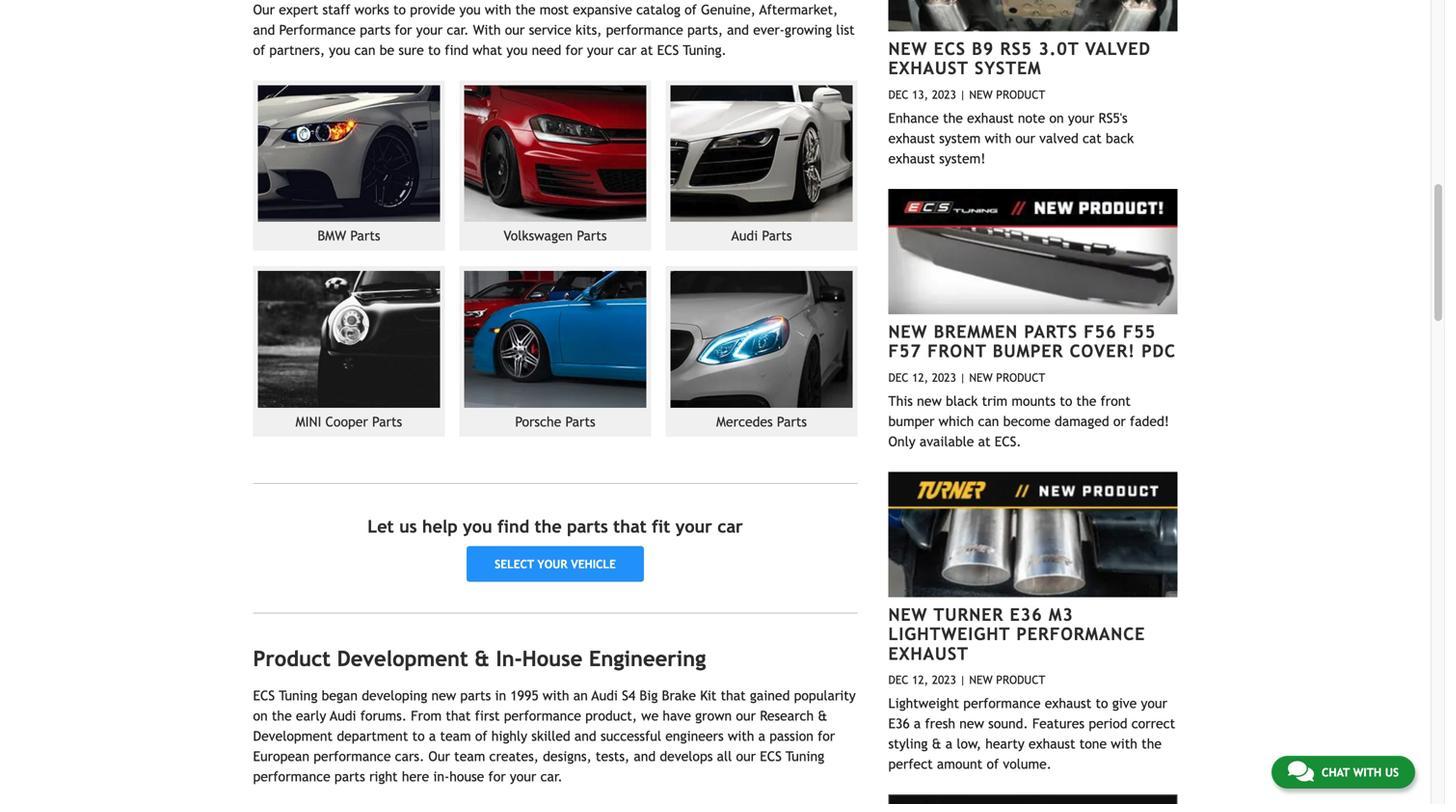 Task type: describe. For each thing, give the bounding box(es) containing it.
1 horizontal spatial audi
[[592, 688, 618, 703]]

comments image
[[1288, 760, 1314, 783]]

lightweight inside dec 12, 2023 | new product lightweight performance exhaust to give your e36 a fresh new sound. features period correct styling & a low, hearty exhaust tone with the perfect amount of volume.
[[889, 696, 959, 711]]

with left an on the bottom left of page
[[543, 688, 569, 703]]

tuning.
[[683, 42, 727, 58]]

the inside 'ecs tuning began developing new parts in 1995 with an audi s4 big brake kit that gained popularity on the early audi forums. from that first performance product, we have grown our research & development department to a team of highly skilled and successful engineers with a passion for european performance cars. our team creates, designs, tests, and develops all our ecs tuning performance parts right here in-house for your car.'
[[272, 708, 292, 724]]

0 vertical spatial team
[[440, 728, 471, 744]]

our expert staff works to provide you with the most expansive catalog of genuine, aftermarket, and performance parts for your car. with our service kits, performance parts, and ever-growing list of partners, you can be sure to find what you need for your car at ecs tuning.
[[253, 2, 855, 58]]

dec 12, 2023 | new product this new black trim mounts to the front bumper which can become damaged or faded! only available at ecs.
[[889, 371, 1170, 449]]

with inside dec 13, 2023 | new product enhance the exhaust note on your rs5's exhaust system with our valved cat back exhaust system!
[[985, 130, 1012, 146]]

car. inside our expert staff works to provide you with the most expansive catalog of genuine, aftermarket, and performance parts for your car. with our service kits, performance parts, and ever-growing list of partners, you can be sure to find what you need for your car at ecs tuning.
[[447, 22, 469, 37]]

new inside 'ecs tuning began developing new parts in 1995 with an audi s4 big brake kit that gained popularity on the early audi forums. from that first performance product, we have grown our research & development department to a team of highly skilled and successful engineers with a passion for european performance cars. our team creates, designs, tests, and develops all our ecs tuning performance parts right here in-house for your car.'
[[431, 688, 456, 703]]

dec for new bremmen parts f56 f55 f57  front bumper cover! pdc
[[889, 371, 909, 384]]

provide
[[410, 2, 455, 17]]

to inside 'ecs tuning began developing new parts in 1995 with an audi s4 big brake kit that gained popularity on the early audi forums. from that first performance product, we have grown our research & development department to a team of highly skilled and successful engineers with a passion for european performance cars. our team creates, designs, tests, and develops all our ecs tuning performance parts right here in-house for your car.'
[[412, 728, 425, 744]]

what
[[473, 42, 502, 58]]

the up select your vehicle button
[[535, 516, 562, 537]]

select your vehicle
[[495, 557, 616, 571]]

chat
[[1322, 766, 1350, 779]]

audi parts
[[731, 228, 792, 244]]

back
[[1106, 130, 1134, 146]]

note
[[1018, 110, 1045, 126]]

mercedes
[[716, 414, 773, 430]]

a left low,
[[946, 736, 953, 752]]

new bremmen parts f56 f55 f57  front bumper cover! pdc link
[[889, 321, 1176, 361]]

mini cooper parts
[[296, 414, 402, 430]]

the inside dec 12, 2023 | new product this new black trim mounts to the front bumper which can become damaged or faded! only available at ecs.
[[1077, 393, 1097, 409]]

1 vertical spatial tuning
[[786, 749, 825, 764]]

parts for volkswagen parts
[[577, 228, 607, 244]]

new inside dec 12, 2023 | new product lightweight performance exhaust to give your e36 a fresh new sound. features period correct styling & a low, hearty exhaust tone with the perfect amount of volume.
[[960, 716, 984, 731]]

enhance
[[889, 110, 939, 126]]

performance down department
[[314, 749, 391, 764]]

sure
[[399, 42, 424, 58]]

fit
[[652, 516, 670, 537]]

help
[[422, 516, 458, 537]]

performance inside our expert staff works to provide you with the most expansive catalog of genuine, aftermarket, and performance parts for your car. with our service kits, performance parts, and ever-growing list of partners, you can be sure to find what you need for your car at ecs tuning.
[[606, 22, 683, 37]]

with left us
[[1353, 766, 1382, 779]]

bmw
[[318, 228, 346, 244]]

for right passion
[[818, 728, 835, 744]]

need
[[532, 42, 561, 58]]

system
[[975, 58, 1042, 78]]

ecs.
[[995, 434, 1022, 449]]

with inside dec 12, 2023 | new product lightweight performance exhaust to give your e36 a fresh new sound. features period correct styling & a low, hearty exhaust tone with the perfect amount of volume.
[[1111, 736, 1138, 752]]

2023 inside dec 12, 2023 | new product lightweight performance exhaust to give your e36 a fresh new sound. features period correct styling & a low, hearty exhaust tone with the perfect amount of volume.
[[932, 673, 956, 687]]

your right 'fit'
[[676, 516, 712, 537]]

& inside dec 12, 2023 | new product lightweight performance exhaust to give your e36 a fresh new sound. features period correct styling & a low, hearty exhaust tone with the perfect amount of volume.
[[932, 736, 942, 752]]

cooper
[[325, 414, 368, 430]]

parts up vehicle
[[567, 516, 608, 537]]

valved
[[1085, 38, 1151, 59]]

parts,
[[687, 22, 723, 37]]

partners,
[[269, 42, 325, 58]]

porsche parts link
[[459, 266, 651, 437]]

chat with us
[[1322, 766, 1399, 779]]

mercedes parts
[[716, 414, 807, 430]]

valved
[[1040, 130, 1079, 146]]

for up sure
[[395, 22, 412, 37]]

of inside 'ecs tuning began developing new parts in 1995 with an audi s4 big brake kit that gained popularity on the early audi forums. from that first performance product, we have grown our research & development department to a team of highly skilled and successful engineers with a passion for european performance cars. our team creates, designs, tests, and develops all our ecs tuning performance parts right here in-house for your car.'
[[475, 728, 487, 744]]

you right help
[[463, 516, 492, 537]]

mercedes parts link
[[666, 266, 858, 437]]

ecs up european
[[253, 688, 275, 703]]

bremmen
[[934, 321, 1018, 342]]

an
[[573, 688, 588, 703]]

new inside new turner e36 m3 lightweight performance exhaust
[[889, 604, 928, 625]]

let us help you find the parts that fit your     car
[[368, 516, 743, 537]]

and up "partners,"
[[253, 22, 275, 37]]

engineering
[[589, 646, 706, 671]]

exhaust for new
[[889, 643, 969, 664]]

early
[[296, 708, 326, 724]]

a up the styling
[[914, 716, 921, 731]]

features
[[1032, 716, 1085, 731]]

new ecs b9 rs5 3.0t valved exhaust system
[[889, 38, 1151, 78]]

to right works
[[393, 2, 406, 17]]

porsche parts
[[515, 414, 596, 430]]

bumper
[[993, 341, 1064, 361]]

1 horizontal spatial that
[[613, 516, 647, 537]]

volkswagen parts link
[[459, 80, 651, 251]]

bmw parts link
[[253, 80, 445, 251]]

performance up skilled
[[504, 708, 581, 724]]

with
[[473, 22, 501, 37]]

f56
[[1084, 321, 1117, 342]]

in
[[495, 688, 506, 703]]

the inside dec 12, 2023 | new product lightweight performance exhaust to give your e36 a fresh new sound. features period correct styling & a low, hearty exhaust tone with the perfect amount of volume.
[[1142, 736, 1162, 752]]

and down genuine,
[[727, 22, 749, 37]]

all
[[717, 749, 732, 764]]

our inside dec 13, 2023 | new product enhance the exhaust note on your rs5's exhaust system with our valved cat back exhaust system!
[[1016, 130, 1036, 146]]

volkswagen parts
[[504, 228, 607, 244]]

the inside dec 13, 2023 | new product enhance the exhaust note on your rs5's exhaust system with our valved cat back exhaust system!
[[943, 110, 963, 126]]

trim
[[982, 393, 1008, 409]]

this
[[889, 393, 913, 409]]

engineers
[[666, 728, 724, 744]]

to inside dec 12, 2023 | new product this new black trim mounts to the front bumper which can become damaged or faded! only available at ecs.
[[1060, 393, 1073, 409]]

research
[[760, 708, 814, 724]]

list
[[836, 22, 855, 37]]

for down kits,
[[566, 42, 583, 58]]

dec 12, 2023 | new product lightweight performance exhaust to give your e36 a fresh new sound. features period correct styling & a low, hearty exhaust tone with the perfect amount of volume.
[[889, 673, 1176, 772]]

product up the early
[[253, 646, 331, 671]]

brake
[[662, 688, 696, 703]]

f55
[[1123, 321, 1156, 342]]

big
[[640, 688, 658, 703]]

you up with in the left top of the page
[[459, 2, 481, 17]]

mini cooper parts link
[[253, 266, 445, 437]]

or
[[1114, 413, 1126, 429]]

designs,
[[543, 749, 592, 764]]

forums.
[[360, 708, 407, 724]]

hearty
[[986, 736, 1025, 752]]

your down kits,
[[587, 42, 614, 58]]

2023 for bumper
[[932, 371, 956, 384]]

fresh
[[925, 716, 956, 731]]

our down gained
[[736, 708, 756, 724]]

styling
[[889, 736, 928, 752]]

creates,
[[489, 749, 539, 764]]

parts inside our expert staff works to provide you with the most expansive catalog of genuine, aftermarket, and performance parts for your car. with our service kits, performance parts, and ever-growing list of partners, you can be sure to find what you need for your car at ecs tuning.
[[360, 22, 391, 37]]

dec for new turner e36 m3 lightweight performance exhaust
[[889, 673, 909, 687]]

product,
[[585, 708, 637, 724]]

2 horizontal spatial audi
[[731, 228, 758, 244]]

ecs tuning began developing new parts in 1995 with an audi s4 big brake kit that gained popularity on the early audi forums. from that first performance product, we have grown our research & development department to a team of highly skilled and successful engineers with a passion for european performance cars. our team creates, designs, tests, and develops all our ecs tuning performance parts right here in-house for your car.
[[253, 688, 856, 784]]

our inside 'ecs tuning began developing new parts in 1995 with an audi s4 big brake kit that gained popularity on the early audi forums. from that first performance product, we have grown our research & development department to a team of highly skilled and successful engineers with a passion for european performance cars. our team creates, designs, tests, and develops all our ecs tuning performance parts right here in-house for your car.'
[[429, 749, 450, 764]]

black
[[946, 393, 978, 409]]

volkswagen
[[504, 228, 573, 244]]

can inside dec 12, 2023 | new product this new black trim mounts to the front bumper which can become damaged or faded! only available at ecs.
[[978, 413, 999, 429]]

mini
[[296, 414, 321, 430]]

development inside 'ecs tuning began developing new parts in 1995 with an audi s4 big brake kit that gained popularity on the early audi forums. from that first performance product, we have grown our research & development department to a team of highly skilled and successful engineers with a passion for european performance cars. our team creates, designs, tests, and develops all our ecs tuning performance parts right here in-house for your car.'
[[253, 728, 333, 744]]

of left "partners,"
[[253, 42, 265, 58]]

0 horizontal spatial &
[[475, 646, 490, 671]]

your inside dec 13, 2023 | new product enhance the exhaust note on your rs5's exhaust system with our valved cat back exhaust system!
[[1068, 110, 1095, 126]]

0 vertical spatial development
[[337, 646, 468, 671]]

your inside 'ecs tuning began developing new parts in 1995 with an audi s4 big brake kit that gained popularity on the early audi forums. from that first performance product, we have grown our research & development department to a team of highly skilled and successful engineers with a passion for european performance cars. our team creates, designs, tests, and develops all our ecs tuning performance parts right here in-house for your car.'
[[510, 769, 536, 784]]

you left need
[[507, 42, 528, 58]]

your inside button
[[538, 557, 568, 571]]

vehicle
[[571, 557, 616, 571]]

new turner e36 m3 lightweight performance exhaust link
[[889, 604, 1146, 664]]

product for lightweight
[[996, 673, 1046, 687]]

and down successful
[[634, 749, 656, 764]]

kit
[[700, 688, 717, 703]]

in-
[[433, 769, 450, 784]]

s4
[[622, 688, 636, 703]]

2023 for system
[[932, 88, 956, 101]]

12, for front
[[912, 371, 929, 384]]

staff
[[323, 2, 350, 17]]

low,
[[957, 736, 982, 752]]

ecs inside our expert staff works to provide you with the most expansive catalog of genuine, aftermarket, and performance parts for your car. with our service kits, performance parts, and ever-growing list of partners, you can be sure to find what you need for your car at ecs tuning.
[[657, 42, 679, 58]]

car. inside 'ecs tuning began developing new parts in 1995 with an audi s4 big brake kit that gained popularity on the early audi forums. from that first performance product, we have grown our research & development department to a team of highly skilled and successful engineers with a passion for european performance cars. our team creates, designs, tests, and develops all our ecs tuning performance parts right here in-house for your car.'
[[541, 769, 563, 784]]

began
[[322, 688, 358, 703]]

a left passion
[[758, 728, 766, 744]]

lightweight inside new turner e36 m3 lightweight performance exhaust
[[889, 624, 1011, 644]]

| for bumper
[[960, 371, 966, 384]]



Task type: locate. For each thing, give the bounding box(es) containing it.
with up all
[[728, 728, 754, 744]]

to right sure
[[428, 42, 441, 58]]

2 vertical spatial 2023
[[932, 673, 956, 687]]

of down the hearty
[[987, 756, 999, 772]]

dec left 13,
[[889, 88, 909, 101]]

2 2023 from the top
[[932, 371, 956, 384]]

new inside dec 12, 2023 | new product lightweight performance exhaust to give your e36 a fresh new sound. features period correct styling & a low, hearty exhaust tone with the perfect amount of volume.
[[969, 673, 993, 687]]

product
[[996, 88, 1046, 101], [996, 371, 1046, 384], [253, 646, 331, 671], [996, 673, 1046, 687]]

exhaust for new
[[889, 58, 969, 78]]

our right with in the left top of the page
[[505, 22, 525, 37]]

team up house
[[454, 749, 485, 764]]

have
[[663, 708, 691, 724]]

tuning up the early
[[279, 688, 318, 703]]

product for 3.0t
[[996, 88, 1046, 101]]

1 vertical spatial our
[[429, 749, 450, 764]]

the left the early
[[272, 708, 292, 724]]

on up valved
[[1049, 110, 1064, 126]]

0 horizontal spatial e36
[[889, 716, 910, 731]]

you down the staff
[[329, 42, 350, 58]]

3 | from the top
[[960, 673, 966, 687]]

1 horizontal spatial car.
[[541, 769, 563, 784]]

1 vertical spatial |
[[960, 371, 966, 384]]

1 new from the top
[[889, 38, 928, 59]]

us
[[399, 516, 417, 537]]

f57
[[889, 341, 922, 361]]

ecs inside new ecs b9 rs5 3.0t valved exhaust system
[[934, 38, 966, 59]]

parts up first
[[460, 688, 491, 703]]

1 vertical spatial lightweight
[[889, 696, 959, 711]]

exhaust up 13,
[[889, 58, 969, 78]]

aftermarket,
[[760, 2, 838, 17]]

grown
[[695, 708, 732, 724]]

| inside dec 12, 2023 | new product lightweight performance exhaust to give your e36 a fresh new sound. features period correct styling & a low, hearty exhaust tone with the perfect amount of volume.
[[960, 673, 966, 687]]

2023 inside dec 13, 2023 | new product enhance the exhaust note on your rs5's exhaust system with our valved cat back exhaust system!
[[932, 88, 956, 101]]

1 vertical spatial new
[[431, 688, 456, 703]]

2 vertical spatial that
[[446, 708, 471, 724]]

you
[[459, 2, 481, 17], [329, 42, 350, 58], [507, 42, 528, 58], [463, 516, 492, 537]]

can left the be
[[354, 42, 376, 58]]

new up sound.
[[969, 673, 993, 687]]

0 horizontal spatial at
[[641, 42, 653, 58]]

0 vertical spatial new
[[917, 393, 942, 409]]

1 vertical spatial on
[[253, 708, 268, 724]]

to inside dec 12, 2023 | new product lightweight performance exhaust to give your e36 a fresh new sound. features period correct styling & a low, hearty exhaust tone with the perfect amount of volume.
[[1096, 696, 1108, 711]]

new down system
[[969, 88, 993, 101]]

0 horizontal spatial on
[[253, 708, 268, 724]]

2 exhaust from the top
[[889, 643, 969, 664]]

e36 inside dec 12, 2023 | new product lightweight performance exhaust to give your e36 a fresh new sound. features period correct styling & a low, hearty exhaust tone with the perfect amount of volume.
[[889, 716, 910, 731]]

new up low,
[[960, 716, 984, 731]]

2 | from the top
[[960, 371, 966, 384]]

of inside dec 12, 2023 | new product lightweight performance exhaust to give your e36 a fresh new sound. features period correct styling & a low, hearty exhaust tone with the perfect amount of volume.
[[987, 756, 999, 772]]

of up 'parts,' at the top
[[685, 2, 697, 17]]

at inside our expert staff works to provide you with the most expansive catalog of genuine, aftermarket, and performance parts for your car. with our service kits, performance parts, and ever-growing list of partners, you can be sure to find what you need for your car at ecs tuning.
[[641, 42, 653, 58]]

1 vertical spatial dec
[[889, 371, 909, 384]]

2 vertical spatial dec
[[889, 673, 909, 687]]

new ecs b9 rs5 3.0t valved exhaust system image
[[889, 0, 1178, 31]]

with up with in the left top of the page
[[485, 2, 511, 17]]

new ecs b9 s4/s5/sportback 3.0t valved exhaust system image
[[889, 795, 1178, 804]]

successful
[[601, 728, 662, 744]]

team
[[440, 728, 471, 744], [454, 749, 485, 764]]

0 vertical spatial &
[[475, 646, 490, 671]]

product up note
[[996, 88, 1046, 101]]

can inside our expert staff works to provide you with the most expansive catalog of genuine, aftermarket, and performance parts for your car. with our service kits, performance parts, and ever-growing list of partners, you can be sure to find what you need for your car at ecs tuning.
[[354, 42, 376, 58]]

available
[[920, 434, 974, 449]]

13,
[[912, 88, 929, 101]]

at down catalog
[[641, 42, 653, 58]]

1 vertical spatial development
[[253, 728, 333, 744]]

e36 up the styling
[[889, 716, 910, 731]]

2 lightweight from the top
[[889, 696, 959, 711]]

parts for mercedes parts
[[777, 414, 807, 430]]

2023 right 13,
[[932, 88, 956, 101]]

car. down designs,
[[541, 769, 563, 784]]

audi
[[731, 228, 758, 244], [592, 688, 618, 703], [330, 708, 356, 724]]

& down 'fresh'
[[932, 736, 942, 752]]

department
[[337, 728, 408, 744]]

rs5's
[[1099, 110, 1128, 126]]

development up european
[[253, 728, 333, 744]]

our left expert
[[253, 2, 275, 17]]

the up damaged at bottom right
[[1077, 393, 1097, 409]]

product inside dec 12, 2023 | new product this new black trim mounts to the front bumper which can become damaged or faded! only available at ecs.
[[996, 371, 1046, 384]]

sound.
[[988, 716, 1028, 731]]

| for system
[[960, 88, 966, 101]]

select your vehicle button
[[467, 546, 644, 582]]

performance inside our expert staff works to provide you with the most expansive catalog of genuine, aftermarket, and performance parts for your car. with our service kits, performance parts, and ever-growing list of partners, you can be sure to find what you need for your car at ecs tuning.
[[279, 22, 356, 37]]

skilled
[[532, 728, 571, 744]]

house
[[450, 769, 484, 784]]

with right system
[[985, 130, 1012, 146]]

new bremmen parts f56 f55 f57  front bumper cover! pdc image
[[889, 189, 1178, 314]]

12, inside dec 12, 2023 | new product this new black trim mounts to the front bumper which can become damaged or faded! only available at ecs.
[[912, 371, 929, 384]]

0 vertical spatial lightweight
[[889, 624, 1011, 644]]

your down let us help you find the parts that fit your     car
[[538, 557, 568, 571]]

new for ecs
[[969, 88, 993, 101]]

that left first
[[446, 708, 471, 724]]

performance up sound.
[[964, 696, 1041, 711]]

0 vertical spatial on
[[1049, 110, 1064, 126]]

that left 'fit'
[[613, 516, 647, 537]]

0 vertical spatial performance
[[279, 22, 356, 37]]

for down creates, in the left of the page
[[488, 769, 506, 784]]

0 vertical spatial 2023
[[932, 88, 956, 101]]

0 vertical spatial e36
[[1010, 604, 1043, 625]]

product inside dec 12, 2023 | new product lightweight performance exhaust to give your e36 a fresh new sound. features period correct styling & a low, hearty exhaust tone with the perfect amount of volume.
[[996, 673, 1046, 687]]

dec for new ecs b9 rs5 3.0t valved exhaust system
[[889, 88, 909, 101]]

new bremmen parts f56 f55 f57  front bumper cover! pdc
[[889, 321, 1176, 361]]

2023 down front
[[932, 371, 956, 384]]

2 new from the top
[[889, 321, 928, 342]]

1 vertical spatial can
[[978, 413, 999, 429]]

1 horizontal spatial car
[[718, 516, 743, 537]]

0 vertical spatial tuning
[[279, 688, 318, 703]]

e36
[[1010, 604, 1043, 625], [889, 716, 910, 731]]

the
[[516, 2, 536, 17], [943, 110, 963, 126], [1077, 393, 1097, 409], [535, 516, 562, 537], [272, 708, 292, 724], [1142, 736, 1162, 752]]

1 exhaust from the top
[[889, 58, 969, 78]]

3 dec from the top
[[889, 673, 909, 687]]

1 vertical spatial team
[[454, 749, 485, 764]]

1 dec from the top
[[889, 88, 909, 101]]

dec up this
[[889, 371, 909, 384]]

0 horizontal spatial performance
[[279, 22, 356, 37]]

performance down catalog
[[606, 22, 683, 37]]

2023
[[932, 88, 956, 101], [932, 371, 956, 384], [932, 673, 956, 687]]

the down correct
[[1142, 736, 1162, 752]]

0 vertical spatial that
[[613, 516, 647, 537]]

1 | from the top
[[960, 88, 966, 101]]

the left most
[[516, 2, 536, 17]]

our inside our expert staff works to provide you with the most expansive catalog of genuine, aftermarket, and performance parts for your car. with our service kits, performance parts, and ever-growing list of partners, you can be sure to find what you need for your car at ecs tuning.
[[253, 2, 275, 17]]

to down from
[[412, 728, 425, 744]]

ecs
[[934, 38, 966, 59], [657, 42, 679, 58], [253, 688, 275, 703], [760, 749, 782, 764]]

0 vertical spatial new
[[889, 38, 928, 59]]

0 vertical spatial |
[[960, 88, 966, 101]]

correct
[[1132, 716, 1176, 731]]

kits,
[[576, 22, 602, 37]]

12, inside dec 12, 2023 | new product lightweight performance exhaust to give your e36 a fresh new sound. features period correct styling & a low, hearty exhaust tone with the perfect amount of volume.
[[912, 673, 929, 687]]

at
[[641, 42, 653, 58], [978, 434, 991, 449]]

our up the in-
[[429, 749, 450, 764]]

new turner e36 m3 lightweight performance exhaust image
[[889, 472, 1178, 597]]

dec inside dec 12, 2023 | new product lightweight performance exhaust to give your e36 a fresh new sound. features period correct styling & a low, hearty exhaust tone with the perfect amount of volume.
[[889, 673, 909, 687]]

1 vertical spatial 2023
[[932, 371, 956, 384]]

2 vertical spatial audi
[[330, 708, 356, 724]]

car. left with in the left top of the page
[[447, 22, 469, 37]]

2 vertical spatial |
[[960, 673, 966, 687]]

a down from
[[429, 728, 436, 744]]

0 horizontal spatial find
[[445, 42, 469, 58]]

1 horizontal spatial performance
[[1017, 624, 1146, 644]]

e36 left m3
[[1010, 604, 1043, 625]]

parts inside 'link'
[[372, 414, 402, 430]]

of
[[685, 2, 697, 17], [253, 42, 265, 58], [475, 728, 487, 744], [987, 756, 999, 772]]

our right all
[[736, 749, 756, 764]]

12, up 'fresh'
[[912, 673, 929, 687]]

your up cat
[[1068, 110, 1095, 126]]

popularity
[[794, 688, 856, 703]]

| up black
[[960, 371, 966, 384]]

0 vertical spatial can
[[354, 42, 376, 58]]

0 horizontal spatial that
[[446, 708, 471, 724]]

0 horizontal spatial our
[[253, 2, 275, 17]]

our
[[253, 2, 275, 17], [429, 749, 450, 764]]

bumper
[[889, 413, 935, 429]]

parts inside 'link'
[[577, 228, 607, 244]]

your up correct
[[1141, 696, 1168, 711]]

parts inside new bremmen parts f56 f55 f57  front bumper cover! pdc
[[1024, 321, 1078, 342]]

product inside dec 13, 2023 | new product enhance the exhaust note on your rs5's exhaust system with our valved cat back exhaust system!
[[996, 88, 1046, 101]]

product for f55
[[996, 371, 1046, 384]]

1 vertical spatial at
[[978, 434, 991, 449]]

ecs down passion
[[760, 749, 782, 764]]

on inside dec 13, 2023 | new product enhance the exhaust note on your rs5's exhaust system with our valved cat back exhaust system!
[[1049, 110, 1064, 126]]

new for turner
[[969, 673, 993, 687]]

front
[[928, 341, 987, 361]]

find
[[445, 42, 469, 58], [498, 516, 529, 537]]

parts for bmw parts
[[350, 228, 380, 244]]

period
[[1089, 716, 1128, 731]]

new inside dec 12, 2023 | new product this new black trim mounts to the front bumper which can become damaged or faded! only available at ecs.
[[917, 393, 942, 409]]

0 vertical spatial car
[[618, 42, 637, 58]]

12, for exhaust
[[912, 673, 929, 687]]

2023 inside dec 12, 2023 | new product this new black trim mounts to the front bumper which can become damaged or faded! only available at ecs.
[[932, 371, 956, 384]]

cars.
[[395, 749, 424, 764]]

new
[[969, 88, 993, 101], [969, 371, 993, 384], [889, 604, 928, 625], [969, 673, 993, 687]]

which
[[939, 413, 974, 429]]

1 vertical spatial car.
[[541, 769, 563, 784]]

2 12, from the top
[[912, 673, 929, 687]]

1 vertical spatial find
[[498, 516, 529, 537]]

12, down the 'f57'
[[912, 371, 929, 384]]

1 horizontal spatial &
[[818, 708, 828, 724]]

exhaust inside new ecs b9 rs5 3.0t valved exhaust system
[[889, 58, 969, 78]]

0 horizontal spatial car.
[[447, 22, 469, 37]]

parts down works
[[360, 22, 391, 37]]

0 vertical spatial audi
[[731, 228, 758, 244]]

perfect
[[889, 756, 933, 772]]

e36 inside new turner e36 m3 lightweight performance exhaust
[[1010, 604, 1043, 625]]

1 horizontal spatial at
[[978, 434, 991, 449]]

& inside 'ecs tuning began developing new parts in 1995 with an audi s4 big brake kit that gained popularity on the early audi forums. from that first performance product, we have grown our research & development department to a team of highly skilled and successful engineers with a passion for european performance cars. our team creates, designs, tests, and develops all our ecs tuning performance parts right here in-house for your car.'
[[818, 708, 828, 724]]

new inside dec 13, 2023 | new product enhance the exhaust note on your rs5's exhaust system with our valved cat back exhaust system!
[[969, 88, 993, 101]]

lightweight
[[889, 624, 1011, 644], [889, 696, 959, 711]]

and
[[253, 22, 275, 37], [727, 22, 749, 37], [575, 728, 597, 744], [634, 749, 656, 764]]

parts for porsche parts
[[566, 414, 596, 430]]

at inside dec 12, 2023 | new product this new black trim mounts to the front bumper which can become damaged or faded! only available at ecs.
[[978, 434, 991, 449]]

& down popularity on the bottom of page
[[818, 708, 828, 724]]

1 vertical spatial car
[[718, 516, 743, 537]]

new inside dec 12, 2023 | new product this new black trim mounts to the front bumper which can become damaged or faded! only available at ecs.
[[969, 371, 993, 384]]

performance
[[279, 22, 356, 37], [1017, 624, 1146, 644]]

service
[[529, 22, 572, 37]]

to up damaged at bottom right
[[1060, 393, 1073, 409]]

2 vertical spatial &
[[932, 736, 942, 752]]

performance down european
[[253, 769, 330, 784]]

1 horizontal spatial can
[[978, 413, 999, 429]]

new for front
[[889, 321, 928, 342]]

0 horizontal spatial car
[[618, 42, 637, 58]]

0 vertical spatial exhaust
[[889, 58, 969, 78]]

on inside 'ecs tuning began developing new parts in 1995 with an audi s4 big brake kit that gained popularity on the early audi forums. from that first performance product, we have grown our research & development department to a team of highly skilled and successful engineers with a passion for european performance cars. our team creates, designs, tests, and develops all our ecs tuning performance parts right here in-house for your car.'
[[253, 708, 268, 724]]

performance inside dec 12, 2023 | new product lightweight performance exhaust to give your e36 a fresh new sound. features period correct styling & a low, hearty exhaust tone with the perfect amount of volume.
[[964, 696, 1041, 711]]

ecs left tuning.
[[657, 42, 679, 58]]

1 horizontal spatial our
[[429, 749, 450, 764]]

0 vertical spatial find
[[445, 42, 469, 58]]

0 horizontal spatial new
[[431, 688, 456, 703]]

1 vertical spatial that
[[721, 688, 746, 703]]

1 horizontal spatial find
[[498, 516, 529, 537]]

0 vertical spatial our
[[253, 2, 275, 17]]

exhaust inside new turner e36 m3 lightweight performance exhaust
[[889, 643, 969, 664]]

your down provide
[[416, 22, 443, 37]]

1 horizontal spatial development
[[337, 646, 468, 671]]

1 horizontal spatial e36
[[1010, 604, 1043, 625]]

0 vertical spatial dec
[[889, 88, 909, 101]]

highly
[[491, 728, 528, 744]]

1 vertical spatial 12,
[[912, 673, 929, 687]]

12,
[[912, 371, 929, 384], [912, 673, 929, 687]]

expansive
[[573, 2, 632, 17]]

car.
[[447, 22, 469, 37], [541, 769, 563, 784]]

performance up give
[[1017, 624, 1146, 644]]

1 lightweight from the top
[[889, 624, 1011, 644]]

passion
[[770, 728, 814, 744]]

parts for audi parts
[[762, 228, 792, 244]]

find left what
[[445, 42, 469, 58]]

parts left right
[[335, 769, 365, 784]]

our inside our expert staff works to provide you with the most expansive catalog of genuine, aftermarket, and performance parts for your car. with our service kits, performance parts, and ever-growing list of partners, you can be sure to find what you need for your car at ecs tuning.
[[505, 22, 525, 37]]

new up 13,
[[889, 38, 928, 59]]

m3
[[1049, 604, 1074, 625]]

1 horizontal spatial on
[[1049, 110, 1064, 126]]

porsche
[[515, 414, 561, 430]]

2023 up 'fresh'
[[932, 673, 956, 687]]

works
[[355, 2, 389, 17]]

your inside dec 12, 2023 | new product lightweight performance exhaust to give your e36 a fresh new sound. features period correct styling & a low, hearty exhaust tone with the perfect amount of volume.
[[1141, 696, 1168, 711]]

can down trim
[[978, 413, 999, 429]]

0 vertical spatial at
[[641, 42, 653, 58]]

bmw parts
[[318, 228, 380, 244]]

dec inside dec 12, 2023 | new product this new black trim mounts to the front bumper which can become damaged or faded! only available at ecs.
[[889, 371, 909, 384]]

2 horizontal spatial new
[[960, 716, 984, 731]]

1 vertical spatial performance
[[1017, 624, 1146, 644]]

on up european
[[253, 708, 268, 724]]

new for exhaust
[[889, 38, 928, 59]]

1 vertical spatial exhaust
[[889, 643, 969, 664]]

new left bremmen
[[889, 321, 928, 342]]

here
[[402, 769, 429, 784]]

0 horizontal spatial can
[[354, 42, 376, 58]]

become
[[1003, 413, 1051, 429]]

right
[[369, 769, 398, 784]]

new inside new ecs b9 rs5 3.0t valved exhaust system
[[889, 38, 928, 59]]

2 vertical spatial new
[[960, 716, 984, 731]]

and up designs,
[[575, 728, 597, 744]]

exhaust down turner at the bottom
[[889, 643, 969, 664]]

performance down expert
[[279, 22, 356, 37]]

1 horizontal spatial tuning
[[786, 749, 825, 764]]

ever-
[[753, 22, 785, 37]]

product up mounts
[[996, 371, 1046, 384]]

volume.
[[1003, 756, 1052, 772]]

new for bremmen
[[969, 371, 993, 384]]

the inside our expert staff works to provide you with the most expansive catalog of genuine, aftermarket, and performance parts for your car. with our service kits, performance parts, and ever-growing list of partners, you can be sure to find what you need for your car at ecs tuning.
[[516, 2, 536, 17]]

with inside our expert staff works to provide you with the most expansive catalog of genuine, aftermarket, and performance parts for your car. with our service kits, performance parts, and ever-growing list of partners, you can be sure to find what you need for your car at ecs tuning.
[[485, 2, 511, 17]]

| inside dec 13, 2023 | new product enhance the exhaust note on your rs5's exhaust system with our valved cat back exhaust system!
[[960, 88, 966, 101]]

2 horizontal spatial that
[[721, 688, 746, 703]]

our
[[505, 22, 525, 37], [1016, 130, 1036, 146], [736, 708, 756, 724], [736, 749, 756, 764]]

0 horizontal spatial audi
[[330, 708, 356, 724]]

let
[[368, 516, 394, 537]]

2 dec from the top
[[889, 371, 909, 384]]

european
[[253, 749, 310, 764]]

new
[[917, 393, 942, 409], [431, 688, 456, 703], [960, 716, 984, 731]]

product up sound.
[[996, 673, 1046, 687]]

pdc
[[1142, 341, 1176, 361]]

0 horizontal spatial development
[[253, 728, 333, 744]]

car inside our expert staff works to provide you with the most expansive catalog of genuine, aftermarket, and performance parts for your car. with our service kits, performance parts, and ever-growing list of partners, you can be sure to find what you need for your car at ecs tuning.
[[618, 42, 637, 58]]

3 2023 from the top
[[932, 673, 956, 687]]

tuning down passion
[[786, 749, 825, 764]]

dec up the styling
[[889, 673, 909, 687]]

gained
[[750, 688, 790, 703]]

ecs left b9
[[934, 38, 966, 59]]

us
[[1385, 766, 1399, 779]]

find inside our expert staff works to provide you with the most expansive catalog of genuine, aftermarket, and performance parts for your car. with our service kits, performance parts, and ever-growing list of partners, you can be sure to find what you need for your car at ecs tuning.
[[445, 42, 469, 58]]

|
[[960, 88, 966, 101], [960, 371, 966, 384], [960, 673, 966, 687]]

your
[[416, 22, 443, 37], [587, 42, 614, 58], [1068, 110, 1095, 126], [676, 516, 712, 537], [538, 557, 568, 571], [1141, 696, 1168, 711], [510, 769, 536, 784]]

house
[[522, 646, 583, 671]]

1 2023 from the top
[[932, 88, 956, 101]]

b9
[[972, 38, 994, 59]]

system!
[[939, 151, 986, 166]]

2 horizontal spatial &
[[932, 736, 942, 752]]

in-
[[496, 646, 522, 671]]

find up the select
[[498, 516, 529, 537]]

a
[[914, 716, 921, 731], [429, 728, 436, 744], [758, 728, 766, 744], [946, 736, 953, 752]]

most
[[540, 2, 569, 17]]

1 vertical spatial e36
[[889, 716, 910, 731]]

develops
[[660, 749, 713, 764]]

1 vertical spatial new
[[889, 321, 928, 342]]

1 vertical spatial &
[[818, 708, 828, 724]]

dec inside dec 13, 2023 | new product enhance the exhaust note on your rs5's exhaust system with our valved cat back exhaust system!
[[889, 88, 909, 101]]

0 horizontal spatial tuning
[[279, 688, 318, 703]]

1 horizontal spatial new
[[917, 393, 942, 409]]

new inside new bremmen parts f56 f55 f57  front bumper cover! pdc
[[889, 321, 928, 342]]

0 vertical spatial car.
[[447, 22, 469, 37]]

car right 'fit'
[[718, 516, 743, 537]]

| inside dec 12, 2023 | new product this new black trim mounts to the front bumper which can become damaged or faded! only available at ecs.
[[960, 371, 966, 384]]

| right 13,
[[960, 88, 966, 101]]

1 vertical spatial audi
[[592, 688, 618, 703]]

of down first
[[475, 728, 487, 744]]

at left ecs. at the right bottom of the page
[[978, 434, 991, 449]]

give
[[1112, 696, 1137, 711]]

performance
[[606, 22, 683, 37], [964, 696, 1041, 711], [504, 708, 581, 724], [314, 749, 391, 764], [253, 769, 330, 784]]

0 vertical spatial 12,
[[912, 371, 929, 384]]

1 12, from the top
[[912, 371, 929, 384]]

new up from
[[431, 688, 456, 703]]

new up 'bumper'
[[917, 393, 942, 409]]

performance inside new turner e36 m3 lightweight performance exhaust
[[1017, 624, 1146, 644]]



Task type: vqa. For each thing, say whether or not it's contained in the screenshot.
Sales
no



